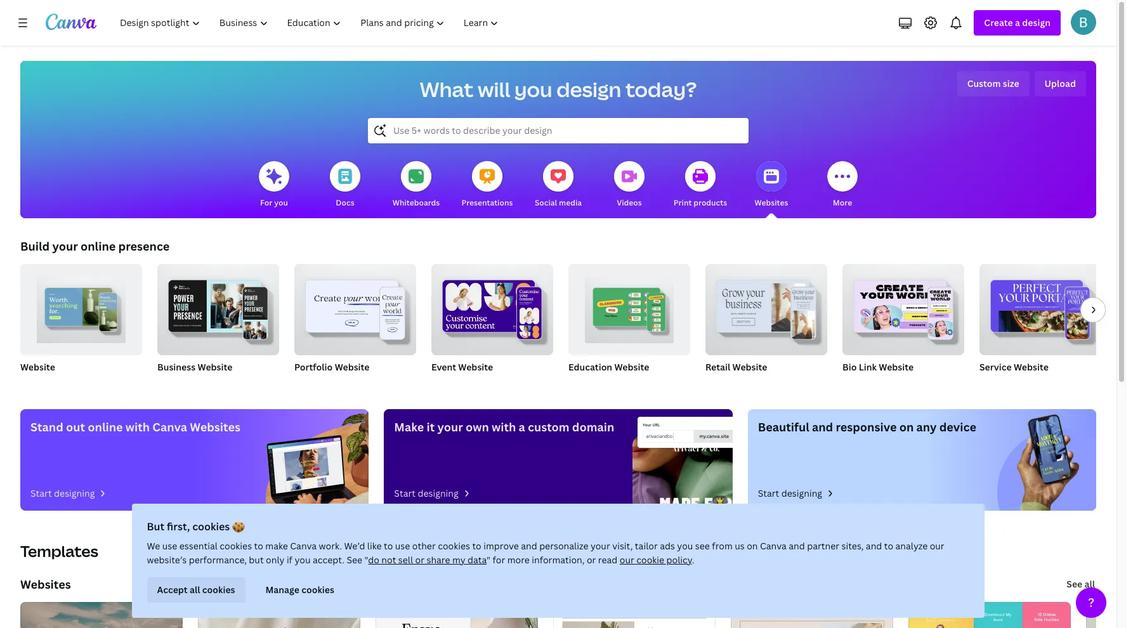 Task type: vqa. For each thing, say whether or not it's contained in the screenshot.
stands
no



Task type: describe. For each thing, give the bounding box(es) containing it.
first,
[[167, 520, 190, 534]]

group for website group
[[20, 259, 142, 355]]

presentations
[[462, 197, 513, 208]]

and up do not sell or share my data " for more information, or read our cookie policy .
[[521, 540, 538, 552]]

0 horizontal spatial a
[[519, 419, 525, 435]]

group for service website group
[[980, 259, 1101, 355]]

device
[[939, 419, 976, 435]]

brad klo image
[[1071, 10, 1096, 35]]

0 horizontal spatial design
[[557, 76, 621, 103]]

we
[[147, 540, 160, 552]]

0 vertical spatial websites
[[755, 197, 788, 208]]

designing for it
[[418, 487, 459, 499]]

for
[[260, 197, 272, 208]]

videos button
[[614, 152, 645, 218]]

visit,
[[613, 540, 633, 552]]

for you
[[260, 197, 288, 208]]

you right will
[[514, 76, 552, 103]]

accept.
[[313, 554, 345, 566]]

partner
[[807, 540, 840, 552]]

website for event website
[[458, 361, 493, 373]]

create a design button
[[974, 10, 1061, 36]]

education website
[[568, 361, 649, 373]]

1 use from the left
[[163, 540, 178, 552]]

all for accept
[[190, 584, 200, 596]]

read
[[599, 554, 618, 566]]

today?
[[626, 76, 697, 103]]

0 horizontal spatial websites
[[20, 577, 71, 592]]

website for business website
[[198, 361, 232, 373]]

0 vertical spatial your
[[52, 239, 78, 254]]

event
[[431, 361, 456, 373]]

website for service website
[[1014, 361, 1049, 373]]

design inside dropdown button
[[1022, 16, 1051, 29]]

print products button
[[674, 152, 727, 218]]

bio link website
[[843, 361, 914, 373]]

1 vertical spatial our
[[620, 554, 635, 566]]

education
[[568, 361, 612, 373]]

do not sell or share my data link
[[368, 554, 487, 566]]

build your online presence
[[20, 239, 170, 254]]

not
[[382, 554, 396, 566]]

size
[[1003, 77, 1019, 89]]

2 horizontal spatial canva
[[760, 540, 787, 552]]

do
[[368, 554, 380, 566]]

website group
[[20, 259, 142, 390]]

create
[[984, 16, 1013, 29]]

if
[[287, 554, 293, 566]]

analyze
[[896, 540, 928, 552]]

more
[[833, 197, 852, 208]]

out
[[66, 419, 85, 435]]

start for stand
[[30, 487, 52, 499]]

it
[[427, 419, 435, 435]]

you right if
[[295, 554, 311, 566]]

more button
[[827, 152, 858, 218]]

website's
[[147, 554, 187, 566]]

work.
[[319, 540, 342, 552]]

but
[[147, 520, 165, 534]]

group for education website group
[[568, 259, 690, 355]]

accept all cookies
[[157, 584, 235, 596]]

cookie
[[637, 554, 665, 566]]

do not sell or share my data " for more information, or read our cookie policy .
[[368, 554, 695, 566]]

social media button
[[535, 152, 582, 218]]

will
[[478, 76, 510, 103]]

you inside button
[[274, 197, 288, 208]]

my
[[453, 554, 466, 566]]

beautiful and responsive on any device
[[758, 419, 976, 435]]

service website group
[[980, 259, 1101, 390]]

start designing for stand
[[30, 487, 95, 499]]

other
[[413, 540, 436, 552]]

business website
[[157, 361, 232, 373]]

group for bio link website group
[[843, 259, 964, 355]]

business
[[157, 361, 196, 373]]

like
[[368, 540, 382, 552]]

sell
[[399, 554, 413, 566]]

start designing for make
[[394, 487, 459, 499]]

designing for out
[[54, 487, 95, 499]]

1 with from the left
[[126, 419, 150, 435]]

group for business website group
[[157, 259, 279, 355]]

but
[[249, 554, 264, 566]]

group for retail website group
[[706, 259, 827, 355]]

any
[[917, 419, 937, 435]]

top level navigation element
[[112, 10, 510, 36]]

cookies down accept.
[[302, 584, 335, 596]]

accept all cookies button
[[147, 577, 246, 603]]

custom
[[528, 419, 570, 435]]

and right beautiful
[[812, 419, 833, 435]]

all for see
[[1085, 578, 1095, 590]]

whiteboards button
[[393, 152, 440, 218]]

event website
[[431, 361, 493, 373]]

bio link website group
[[843, 259, 964, 390]]

link
[[859, 361, 877, 373]]

portfolio
[[294, 361, 333, 373]]

create a design
[[984, 16, 1051, 29]]

for
[[493, 554, 506, 566]]

custom
[[967, 77, 1001, 89]]

7 website from the left
[[879, 361, 914, 373]]

personalize
[[540, 540, 589, 552]]

3 to from the left
[[473, 540, 482, 552]]

docs
[[336, 197, 354, 208]]

🍪
[[233, 520, 245, 534]]

website for portfolio website
[[335, 361, 370, 373]]

websites link
[[20, 577, 71, 592]]

designing for and
[[782, 487, 822, 499]]

cookies down performance,
[[203, 584, 235, 596]]

event website group
[[431, 259, 553, 390]]

" inside we use essential cookies to make canva work. we'd like to use other cookies to improve and personalize your visit, tailor ads you see from us on canva and partner sites, and to analyze our website's performance, but only if you accept. see "
[[365, 554, 368, 566]]

us
[[735, 540, 745, 552]]

website for education website
[[614, 361, 649, 373]]

responsive
[[836, 419, 897, 435]]

manage
[[266, 584, 300, 596]]

service
[[980, 361, 1012, 373]]

we use essential cookies to make canva work. we'd like to use other cookies to improve and personalize your visit, tailor ads you see from us on canva and partner sites, and to analyze our website's performance, but only if you accept. see "
[[147, 540, 945, 566]]

.
[[692, 554, 695, 566]]

social media
[[535, 197, 582, 208]]

media
[[559, 197, 582, 208]]

portfolio website group
[[294, 259, 416, 390]]

see
[[696, 540, 710, 552]]

2 with from the left
[[492, 419, 516, 435]]



Task type: locate. For each thing, give the bounding box(es) containing it.
templates
[[20, 541, 98, 562]]

None search field
[[368, 118, 749, 143]]

our right analyze
[[930, 540, 945, 552]]

0 horizontal spatial "
[[365, 554, 368, 566]]

on inside we use essential cookies to make canva work. we'd like to use other cookies to improve and personalize your visit, tailor ads you see from us on canva and partner sites, and to analyze our website's performance, but only if you accept. see "
[[747, 540, 758, 552]]

1 vertical spatial websites
[[190, 419, 240, 435]]

1 start designing from the left
[[30, 487, 95, 499]]

4 to from the left
[[885, 540, 894, 552]]

website right business at the left bottom of page
[[198, 361, 232, 373]]

0 horizontal spatial on
[[747, 540, 758, 552]]

bio
[[843, 361, 857, 373]]

cookies up 'my'
[[438, 540, 470, 552]]

3 group from the left
[[294, 259, 416, 355]]

our down visit,
[[620, 554, 635, 566]]

1 horizontal spatial or
[[587, 554, 596, 566]]

3 designing from the left
[[782, 487, 822, 499]]

4 group from the left
[[431, 259, 553, 355]]

website
[[20, 361, 55, 373], [198, 361, 232, 373], [335, 361, 370, 373], [458, 361, 493, 373], [614, 361, 649, 373], [733, 361, 767, 373], [879, 361, 914, 373], [1014, 361, 1049, 373]]

group for the event website group at the left of the page
[[431, 259, 553, 355]]

canva up if
[[290, 540, 317, 552]]

to left analyze
[[885, 540, 894, 552]]

start designing up "templates"
[[30, 487, 95, 499]]

your right it
[[437, 419, 463, 435]]

all inside button
[[190, 584, 200, 596]]

1 horizontal spatial a
[[1015, 16, 1020, 29]]

manage cookies
[[266, 584, 335, 596]]

1 horizontal spatial canva
[[290, 540, 317, 552]]

4 website from the left
[[458, 361, 493, 373]]

use up sell
[[395, 540, 410, 552]]

manage cookies button
[[256, 577, 345, 603]]

website up the stand
[[20, 361, 55, 373]]

designing up other
[[418, 487, 459, 499]]

0 horizontal spatial see
[[347, 554, 363, 566]]

1 horizontal spatial all
[[1085, 578, 1095, 590]]

for you button
[[259, 152, 289, 218]]

on left any
[[899, 419, 914, 435]]

canva right the us
[[760, 540, 787, 552]]

and
[[812, 419, 833, 435], [521, 540, 538, 552], [789, 540, 805, 552], [866, 540, 882, 552]]

website right education
[[614, 361, 649, 373]]

2 horizontal spatial websites
[[755, 197, 788, 208]]

sites,
[[842, 540, 864, 552]]

2 horizontal spatial start
[[758, 487, 779, 499]]

data
[[468, 554, 487, 566]]

3 start from the left
[[758, 487, 779, 499]]

presentations button
[[462, 152, 513, 218]]

website right event
[[458, 361, 493, 373]]

1 horizontal spatial websites
[[190, 419, 240, 435]]

1 or from the left
[[416, 554, 425, 566]]

use
[[163, 540, 178, 552], [395, 540, 410, 552]]

and left partner on the bottom right of the page
[[789, 540, 805, 552]]

Search search field
[[393, 119, 723, 143]]

1 horizontal spatial see
[[1067, 578, 1083, 590]]

performance,
[[189, 554, 247, 566]]

education website group
[[568, 259, 690, 390]]

upload button
[[1035, 71, 1086, 96]]

2 vertical spatial your
[[591, 540, 611, 552]]

and right sites,
[[866, 540, 882, 552]]

our cookie policy link
[[620, 554, 692, 566]]

improve
[[484, 540, 519, 552]]

what will you design today?
[[420, 76, 697, 103]]

1 " from the left
[[365, 554, 368, 566]]

1 start from the left
[[30, 487, 52, 499]]

2 website from the left
[[198, 361, 232, 373]]

retail website group
[[706, 259, 827, 390]]

websites down "templates"
[[20, 577, 71, 592]]

what
[[420, 76, 474, 103]]

service website
[[980, 361, 1049, 373]]

online for presence
[[81, 239, 116, 254]]

your
[[52, 239, 78, 254], [437, 419, 463, 435], [591, 540, 611, 552]]

0 horizontal spatial with
[[126, 419, 150, 435]]

start designing up other
[[394, 487, 459, 499]]

1 vertical spatial a
[[519, 419, 525, 435]]

1 horizontal spatial on
[[899, 419, 914, 435]]

with right out
[[126, 419, 150, 435]]

1 horizontal spatial use
[[395, 540, 410, 552]]

beautiful
[[758, 419, 809, 435]]

0 vertical spatial design
[[1022, 16, 1051, 29]]

essential
[[180, 540, 218, 552]]

docs button
[[330, 152, 360, 218]]

own
[[466, 419, 489, 435]]

5 website from the left
[[614, 361, 649, 373]]

stand out online with canva websites
[[30, 419, 240, 435]]

website for retail website
[[733, 361, 767, 373]]

1 website from the left
[[20, 361, 55, 373]]

1 horizontal spatial "
[[487, 554, 491, 566]]

3 website from the left
[[335, 361, 370, 373]]

website right service
[[1014, 361, 1049, 373]]

1 horizontal spatial with
[[492, 419, 516, 435]]

6 website from the left
[[733, 361, 767, 373]]

stand
[[30, 419, 63, 435]]

2 horizontal spatial your
[[591, 540, 611, 552]]

your right build
[[52, 239, 78, 254]]

1 designing from the left
[[54, 487, 95, 499]]

business website group
[[157, 259, 279, 390]]

0 horizontal spatial all
[[190, 584, 200, 596]]

make it your own with a custom domain
[[394, 419, 614, 435]]

1 vertical spatial online
[[88, 419, 123, 435]]

with
[[126, 419, 150, 435], [492, 419, 516, 435]]

only
[[266, 554, 285, 566]]

0 horizontal spatial your
[[52, 239, 78, 254]]

canva down business at the left bottom of page
[[152, 419, 187, 435]]

2 horizontal spatial designing
[[782, 487, 822, 499]]

more
[[508, 554, 530, 566]]

on
[[899, 419, 914, 435], [747, 540, 758, 552]]

0 vertical spatial on
[[899, 419, 914, 435]]

" down like
[[365, 554, 368, 566]]

1 horizontal spatial start designing
[[394, 487, 459, 499]]

designing up "templates"
[[54, 487, 95, 499]]

websites down the business website
[[190, 419, 240, 435]]

products
[[694, 197, 727, 208]]

domain
[[572, 419, 614, 435]]

0 horizontal spatial start
[[30, 487, 52, 499]]

accept
[[157, 584, 188, 596]]

0 horizontal spatial or
[[416, 554, 425, 566]]

2 " from the left
[[487, 554, 491, 566]]

designing
[[54, 487, 95, 499], [418, 487, 459, 499], [782, 487, 822, 499]]

a
[[1015, 16, 1020, 29], [519, 419, 525, 435]]

cookies up essential
[[193, 520, 230, 534]]

make
[[394, 419, 424, 435]]

3 start designing from the left
[[758, 487, 822, 499]]

use up website's
[[163, 540, 178, 552]]

to
[[254, 540, 264, 552], [384, 540, 393, 552], [473, 540, 482, 552], [885, 540, 894, 552]]

or left "read"
[[587, 554, 596, 566]]

with right own
[[492, 419, 516, 435]]

1 vertical spatial see
[[1067, 578, 1083, 590]]

our
[[930, 540, 945, 552], [620, 554, 635, 566]]

7 group from the left
[[843, 259, 964, 355]]

0 vertical spatial online
[[81, 239, 116, 254]]

1 horizontal spatial designing
[[418, 487, 459, 499]]

group for portfolio website group
[[294, 259, 416, 355]]

website right the portfolio
[[335, 361, 370, 373]]

start
[[30, 487, 52, 499], [394, 487, 416, 499], [758, 487, 779, 499]]

1 horizontal spatial your
[[437, 419, 463, 435]]

you
[[514, 76, 552, 103], [274, 197, 288, 208], [678, 540, 693, 552], [295, 554, 311, 566]]

1 horizontal spatial start
[[394, 487, 416, 499]]

5 group from the left
[[568, 259, 690, 355]]

1 to from the left
[[254, 540, 264, 552]]

start for beautiful
[[758, 487, 779, 499]]

custom size button
[[957, 71, 1029, 96]]

0 horizontal spatial canva
[[152, 419, 187, 435]]

1 horizontal spatial our
[[930, 540, 945, 552]]

website right link
[[879, 361, 914, 373]]

cookies down 🍪
[[220, 540, 252, 552]]

your inside we use essential cookies to make canva work. we'd like to use other cookies to improve and personalize your visit, tailor ads you see from us on canva and partner sites, and to analyze our website's performance, but only if you accept. see "
[[591, 540, 611, 552]]

6 group from the left
[[706, 259, 827, 355]]

to right like
[[384, 540, 393, 552]]

0 horizontal spatial our
[[620, 554, 635, 566]]

websites right products
[[755, 197, 788, 208]]

2 to from the left
[[384, 540, 393, 552]]

0 horizontal spatial designing
[[54, 487, 95, 499]]

retail website
[[706, 361, 767, 373]]

you right for
[[274, 197, 288, 208]]

website right retail
[[733, 361, 767, 373]]

online for with
[[88, 419, 123, 435]]

a inside dropdown button
[[1015, 16, 1020, 29]]

0 horizontal spatial start designing
[[30, 487, 95, 499]]

share
[[427, 554, 450, 566]]

2 vertical spatial websites
[[20, 577, 71, 592]]

1 horizontal spatial design
[[1022, 16, 1051, 29]]

0 vertical spatial our
[[930, 540, 945, 552]]

websites
[[755, 197, 788, 208], [190, 419, 240, 435], [20, 577, 71, 592]]

policy
[[667, 554, 692, 566]]

from
[[712, 540, 733, 552]]

see inside we use essential cookies to make canva work. we'd like to use other cookies to improve and personalize your visit, tailor ads you see from us on canva and partner sites, and to analyze our website's performance, but only if you accept. see "
[[347, 554, 363, 566]]

2 or from the left
[[587, 554, 596, 566]]

start for make
[[394, 487, 416, 499]]

our inside we use essential cookies to make canva work. we'd like to use other cookies to improve and personalize your visit, tailor ads you see from us on canva and partner sites, and to analyze our website's performance, but only if you accept. see "
[[930, 540, 945, 552]]

information,
[[532, 554, 585, 566]]

8 group from the left
[[980, 259, 1101, 355]]

your up "read"
[[591, 540, 611, 552]]

to up data
[[473, 540, 482, 552]]

0 vertical spatial see
[[347, 554, 363, 566]]

we'd
[[344, 540, 365, 552]]

or right sell
[[416, 554, 425, 566]]

start designing for beautiful
[[758, 487, 822, 499]]

but first, cookies 🍪 dialog
[[132, 504, 985, 618]]

2 designing from the left
[[418, 487, 459, 499]]

start designing up partner on the bottom right of the page
[[758, 487, 822, 499]]

0 vertical spatial a
[[1015, 16, 1020, 29]]

a right create
[[1015, 16, 1020, 29]]

portfolio website
[[294, 361, 370, 373]]

to up but
[[254, 540, 264, 552]]

1 group from the left
[[20, 259, 142, 355]]

2 group from the left
[[157, 259, 279, 355]]

print
[[674, 197, 692, 208]]

or
[[416, 554, 425, 566], [587, 554, 596, 566]]

design right create
[[1022, 16, 1051, 29]]

online right out
[[88, 419, 123, 435]]

custom size
[[967, 77, 1019, 89]]

design up search "search field" at top
[[557, 76, 621, 103]]

2 start from the left
[[394, 487, 416, 499]]

a left custom
[[519, 419, 525, 435]]

design
[[1022, 16, 1051, 29], [557, 76, 621, 103]]

1 vertical spatial your
[[437, 419, 463, 435]]

" left for
[[487, 554, 491, 566]]

you up the policy
[[678, 540, 693, 552]]

whiteboards
[[393, 197, 440, 208]]

see all
[[1067, 578, 1095, 590]]

1 vertical spatial design
[[557, 76, 621, 103]]

0 horizontal spatial use
[[163, 540, 178, 552]]

2 start designing from the left
[[394, 487, 459, 499]]

websites button
[[755, 152, 788, 218]]

ads
[[660, 540, 675, 552]]

2 horizontal spatial start designing
[[758, 487, 822, 499]]

2 use from the left
[[395, 540, 410, 552]]

but first, cookies 🍪
[[147, 520, 245, 534]]

1 vertical spatial on
[[747, 540, 758, 552]]

print products
[[674, 197, 727, 208]]

all
[[1085, 578, 1095, 590], [190, 584, 200, 596]]

designing up partner on the bottom right of the page
[[782, 487, 822, 499]]

on right the us
[[747, 540, 758, 552]]

upload
[[1045, 77, 1076, 89]]

tailor
[[635, 540, 658, 552]]

group
[[20, 259, 142, 355], [157, 259, 279, 355], [294, 259, 416, 355], [431, 259, 553, 355], [568, 259, 690, 355], [706, 259, 827, 355], [843, 259, 964, 355], [980, 259, 1101, 355]]

retail
[[706, 361, 730, 373]]

online left presence
[[81, 239, 116, 254]]

8 website from the left
[[1014, 361, 1049, 373]]



